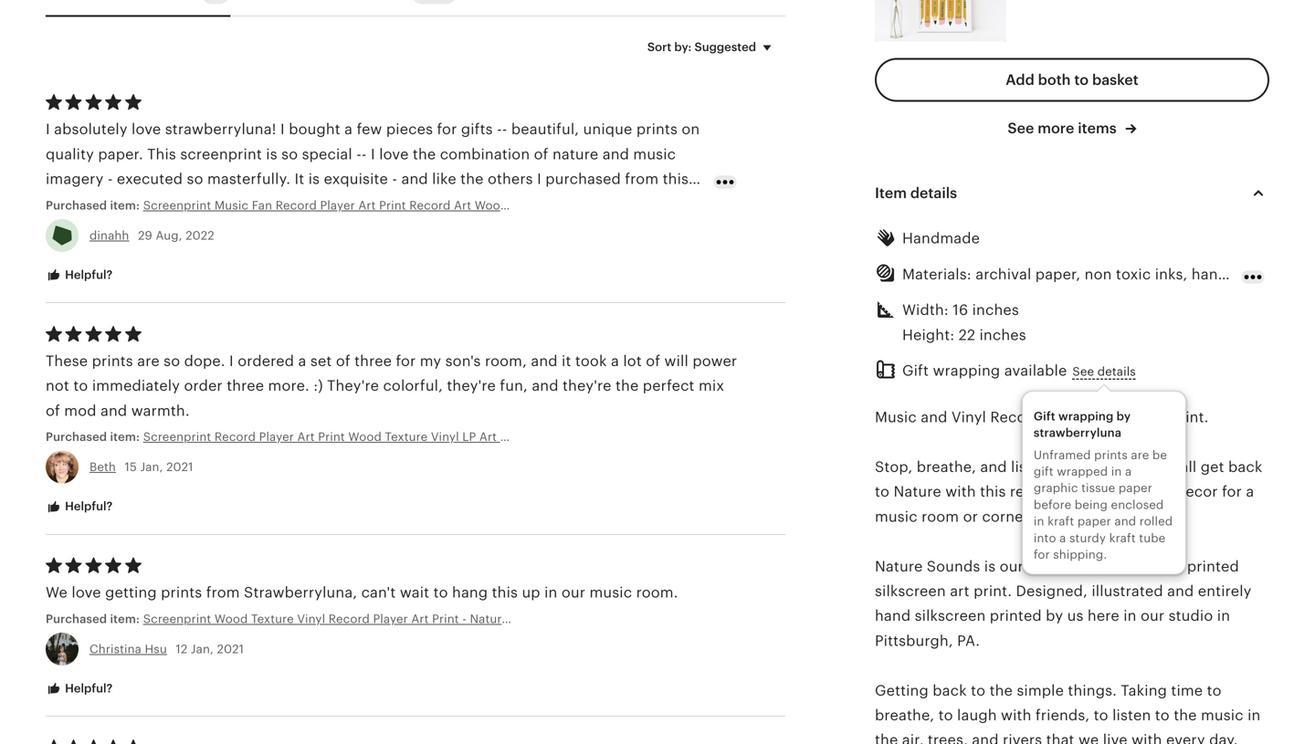 Task type: describe. For each thing, give the bounding box(es) containing it.
unframed
[[1034, 449, 1092, 462]]

more
[[1038, 120, 1075, 136]]

item: for dinahh
[[110, 199, 140, 212]]

masterfully.
[[207, 171, 291, 187]]

art inside nature sounds is our tone on tone, all hand printed silkscreen art print. designed, illustrated and entirely hand silkscreen printed by us here in our studio in pittsburgh, pa.
[[951, 584, 970, 600]]

we
[[1079, 733, 1100, 745]]

is inside nature sounds is our tone on tone, all hand printed silkscreen art print. designed, illustrated and entirely hand silkscreen printed by us here in our studio in pittsburgh, pa.
[[985, 559, 996, 575]]

room.
[[637, 585, 679, 601]]

see details
[[1073, 365, 1137, 379]]

and down the immediately
[[101, 403, 127, 419]]

paper.
[[98, 146, 143, 163]]

the inside these prints are so dope. i ordered a set of three for my son's room, and it took a lot of will power not to immediately order three more. :) they're colorful, they're fun, and they're the perfect mix of mod and warmth.
[[616, 378, 639, 394]]

16
[[953, 302, 969, 319]]

gift for gift wrapping available
[[903, 363, 929, 379]]

0 vertical spatial silkscreen
[[1072, 410, 1143, 426]]

0 vertical spatial nature
[[571, 430, 610, 444]]

1 vertical spatial inches
[[980, 327, 1027, 343]]

sort
[[648, 40, 672, 54]]

laugh
[[958, 708, 998, 724]]

recommend
[[233, 221, 319, 237]]

like
[[432, 171, 457, 187]]

music inside the i absolutely love strawberryluna! i bought a few pieces for gifts -- beautiful, unique prints on quality paper.  this screenprint is so special -- i love the combination of nature and music imagery - executed so masterfully.  it is exquisite - and like the others i purchased from this shop, it's even better in person!  the seller is great -- so responsive to questions and requests, ships quickly, etc. i highly recommend this shop!
[[634, 146, 676, 163]]

and right fun,
[[532, 378, 559, 394]]

both
[[1039, 72, 1071, 88]]

and inside getting back to the simple things. taking time to breathe, to laugh with friends, to listen to the music in the air, trees, and rivers that we live with every da
[[973, 733, 999, 745]]

and left like
[[402, 171, 428, 187]]

i left 'bought'
[[281, 121, 285, 138]]

others
[[488, 171, 533, 187]]

paper,
[[1036, 266, 1081, 283]]

0 horizontal spatial our
[[562, 585, 586, 601]]

0 vertical spatial inches
[[973, 302, 1020, 319]]

imagery
[[46, 171, 104, 187]]

purchased item: for dinahh
[[46, 199, 143, 212]]

of inside the i absolutely love strawberryluna! i bought a few pieces for gifts -- beautiful, unique prints on quality paper.  this screenprint is so special -- i love the combination of nature and music imagery - executed so masterfully.  it is exquisite - and like the others i purchased from this shop, it's even better in person!  the seller is great -- so responsive to questions and requests, ships quickly, etc. i highly recommend this shop!
[[534, 146, 549, 163]]

sounds inside nature sounds is our tone on tone, all hand printed silkscreen art print. designed, illustrated and entirely hand silkscreen printed by us here in our studio in pittsburgh, pa.
[[927, 559, 981, 575]]

executed
[[117, 171, 183, 187]]

by inside gift wrapping by strawberryluna unframed prints are be gift wrapped in a graphic tissue paper before being enclosed in kraft paper and rolled into a sturdy kraft tube for shipping.
[[1117, 410, 1132, 424]]

non
[[1085, 266, 1113, 283]]

took
[[576, 353, 607, 370]]

details for item details
[[911, 185, 958, 202]]

1 horizontal spatial jan,
[[191, 643, 214, 657]]

prints inside these prints are so dope. i ordered a set of three for my son's room, and it took a lot of will power not to immediately order three more. :) they're colorful, they're fun, and they're the perfect mix of mod and warmth.
[[92, 353, 133, 370]]

combination
[[440, 146, 530, 163]]

wall
[[1145, 484, 1173, 501]]

inks,
[[1156, 266, 1188, 283]]

materials: archival paper, non toxic inks, hands, squeegees
[[903, 266, 1316, 283]]

record for player
[[215, 430, 256, 444]]

and down unique
[[603, 146, 630, 163]]

breathe, inside getting back to the simple things. taking time to breathe, to laugh with friends, to listen to the music in the air, trees, and rivers that we live with every da
[[876, 708, 935, 724]]

item: for christina
[[110, 613, 140, 626]]

tooltip containing gift wrapping by strawberryluna
[[1023, 387, 1187, 575]]

time
[[1172, 683, 1204, 699]]

great
[[362, 196, 400, 212]]

archival
[[976, 266, 1032, 283]]

shipping.
[[1054, 548, 1108, 562]]

the up every
[[1175, 708, 1198, 724]]

0 vertical spatial three
[[355, 353, 392, 370]]

1 helpful? button from the top
[[32, 259, 126, 293]]

mod
[[64, 403, 97, 419]]

into
[[1034, 532, 1057, 545]]

before
[[1034, 498, 1072, 512]]

to right gift
[[1054, 459, 1069, 476]]

item
[[876, 185, 907, 202]]

the up responsive
[[461, 171, 484, 187]]

screenprint
[[180, 146, 262, 163]]

sturdy
[[1070, 532, 1107, 545]]

every
[[1167, 733, 1206, 745]]

with inside stop, breathe, and listen to the trees. let's all get back to nature with this record art. perfect wall decor for a music room or corner or musicians.
[[946, 484, 977, 501]]

and left it
[[531, 353, 558, 370]]

to right 'wait' on the bottom left
[[434, 585, 448, 601]]

this
[[147, 146, 176, 163]]

art.
[[1062, 484, 1086, 501]]

are inside gift wrapping by strawberryluna unframed prints are be gift wrapped in a graphic tissue paper before being enclosed in kraft paper and rolled into a sturdy kraft tube for shipping.
[[1132, 449, 1150, 462]]

graphic
[[1034, 482, 1079, 496]]

to right the "time" at the right bottom of page
[[1208, 683, 1222, 699]]

purchased item: for christina hsu
[[46, 613, 143, 626]]

classroom inspirational art print - you got this pencils - giclee print power up home office wall art wall decor kids room art image
[[876, 0, 1007, 41]]

add both to basket
[[1006, 72, 1139, 88]]

2 art from the left
[[480, 430, 497, 444]]

suggested
[[695, 40, 757, 54]]

listen inside getting back to the simple things. taking time to breathe, to laugh with friends, to listen to the music in the air, trees, and rivers that we live with every da
[[1113, 708, 1152, 724]]

1 vertical spatial from
[[206, 585, 240, 601]]

pieces
[[386, 121, 433, 138]]

music and vinyl record fan silkscreen art print.
[[876, 410, 1210, 426]]

0 vertical spatial printed
[[1188, 559, 1240, 575]]

of down not
[[46, 403, 60, 419]]

so inside these prints are so dope. i ordered a set of three for my son's room, and it took a lot of will power not to immediately order three more. :) they're colorful, they're fun, and they're the perfect mix of mod and warmth.
[[164, 353, 180, 370]]

beautiful,
[[512, 121, 580, 138]]

3 art from the left
[[771, 430, 788, 444]]

absolutely
[[54, 121, 128, 138]]

by inside nature sounds is our tone on tone, all hand printed silkscreen art print. designed, illustrated and entirely hand silkscreen printed by us here in our studio in pittsburgh, pa.
[[1047, 608, 1064, 625]]

be
[[1153, 449, 1168, 462]]

perfect
[[643, 378, 695, 394]]

gift
[[1034, 465, 1054, 479]]

is down exquisite
[[347, 196, 358, 212]]

pa.
[[958, 633, 981, 650]]

trees.
[[1100, 459, 1141, 476]]

1 art from the left
[[297, 430, 315, 444]]

1 vertical spatial three
[[227, 378, 264, 394]]

record for fan
[[991, 410, 1042, 426]]

beth
[[90, 461, 116, 474]]

this down seller
[[323, 221, 349, 237]]

purchased
[[546, 171, 621, 187]]

screenprint record player art print wood texture vinyl lp art silkscreen - nature sounds - indigo blue - wall art decor link
[[143, 429, 826, 446]]

live
[[1104, 733, 1128, 745]]

add
[[1006, 72, 1035, 88]]

few
[[357, 121, 382, 138]]

purchased for dinahh 29 aug, 2022
[[46, 199, 107, 212]]

quality
[[46, 146, 94, 163]]

so down like
[[418, 196, 435, 212]]

on inside the i absolutely love strawberryluna! i bought a few pieces for gifts -- beautiful, unique prints on quality paper.  this screenprint is so special -- i love the combination of nature and music imagery - executed so masterfully.  it is exquisite - and like the others i purchased from this shop, it's even better in person!  the seller is great -- so responsive to questions and requests, ships quickly, etc. i highly recommend this shop!
[[682, 121, 700, 138]]

to down stop,
[[876, 484, 890, 501]]

a up the perfect
[[1126, 465, 1133, 479]]

print. inside nature sounds is our tone on tone, all hand printed silkscreen art print. designed, illustrated and entirely hand silkscreen printed by us here in our studio in pittsburgh, pa.
[[974, 584, 1013, 600]]

helpful? button for we
[[32, 673, 126, 707]]

the inside stop, breathe, and listen to the trees. let's all get back to nature with this record art. perfect wall decor for a music room or corner or musicians.
[[1073, 459, 1096, 476]]

hang
[[452, 585, 488, 601]]

etc.
[[146, 221, 173, 237]]

dinahh
[[90, 229, 129, 243]]

christina hsu 12 jan, 2021
[[90, 643, 244, 657]]

so up 'better'
[[187, 171, 203, 187]]

the up laugh
[[990, 683, 1013, 699]]

to inside button
[[1075, 72, 1089, 88]]

0 vertical spatial paper
[[1119, 482, 1153, 496]]

lp
[[463, 430, 476, 444]]

air,
[[903, 733, 924, 745]]

is right it
[[309, 171, 320, 187]]

these
[[46, 353, 88, 370]]

enclosed
[[1112, 498, 1165, 512]]

this inside stop, breathe, and listen to the trees. let's all get back to nature with this record art. perfect wall decor for a music room or corner or musicians.
[[981, 484, 1007, 501]]

2 or from the left
[[1034, 509, 1049, 525]]

decor
[[1177, 484, 1219, 501]]

it
[[295, 171, 305, 187]]

and inside nature sounds is our tone on tone, all hand printed silkscreen art print. designed, illustrated and entirely hand silkscreen printed by us here in our studio in pittsburgh, pa.
[[1168, 584, 1195, 600]]

tone,
[[1087, 559, 1124, 575]]

screenprint
[[143, 430, 211, 444]]

the
[[274, 196, 300, 212]]

i up the quality
[[46, 121, 50, 138]]

that
[[1047, 733, 1075, 745]]

1 vertical spatial love
[[379, 146, 409, 163]]

and right music at the right
[[921, 410, 948, 426]]

indigo
[[667, 430, 704, 444]]

0 vertical spatial vinyl
[[952, 410, 987, 426]]

music inside stop, breathe, and listen to the trees. let's all get back to nature with this record art. perfect wall decor for a music room or corner or musicians.
[[876, 509, 918, 525]]

person!
[[216, 196, 270, 212]]

things.
[[1069, 683, 1118, 699]]

musicians.
[[1053, 509, 1129, 525]]

nature inside stop, breathe, and listen to the trees. let's all get back to nature with this record art. perfect wall decor for a music room or corner or musicians.
[[894, 484, 942, 501]]

2 horizontal spatial with
[[1132, 733, 1163, 745]]

getting
[[876, 683, 929, 699]]

perfect
[[1090, 484, 1141, 501]]

2 vertical spatial silkscreen
[[915, 608, 986, 625]]

better
[[151, 196, 195, 212]]

1 helpful? from the top
[[62, 268, 113, 282]]

wrapping for by
[[1059, 410, 1114, 424]]

room,
[[485, 353, 527, 370]]

print
[[318, 430, 345, 444]]

prints inside gift wrapping by strawberryluna unframed prints are be gift wrapped in a graphic tissue paper before being enclosed in kraft paper and rolled into a sturdy kraft tube for shipping.
[[1095, 449, 1129, 462]]

rivers
[[1003, 733, 1043, 745]]

0 vertical spatial jan,
[[140, 461, 163, 474]]

ordered
[[238, 353, 294, 370]]

wrapping for available
[[933, 363, 1001, 379]]

materials:
[[903, 266, 972, 283]]

and inside stop, breathe, and listen to the trees. let's all get back to nature with this record art. perfect wall decor for a music room or corner or musicians.
[[981, 459, 1008, 476]]

is up 'masterfully.'
[[266, 146, 278, 163]]



Task type: locate. For each thing, give the bounding box(es) containing it.
1 vertical spatial nature
[[894, 484, 942, 501]]

the down lot
[[616, 378, 639, 394]]

music left room.
[[590, 585, 633, 601]]

available
[[1005, 363, 1068, 379]]

tab list
[[46, 0, 786, 17]]

1 vertical spatial gift
[[1034, 410, 1056, 424]]

0 horizontal spatial hand
[[876, 608, 911, 625]]

0 vertical spatial see
[[1008, 120, 1035, 136]]

1 horizontal spatial wrapping
[[1059, 410, 1114, 424]]

this left 'up'
[[492, 585, 518, 601]]

love down pieces
[[379, 146, 409, 163]]

1 horizontal spatial all
[[1181, 459, 1198, 476]]

record
[[1011, 484, 1058, 501]]

for inside these prints are so dope. i ordered a set of three for my son's room, and it took a lot of will power not to immediately order three more. :) they're colorful, they're fun, and they're the perfect mix of mod and warmth.
[[396, 353, 416, 370]]

this up requests,
[[663, 171, 689, 187]]

art up be
[[1147, 410, 1167, 426]]

2021
[[166, 461, 193, 474], [217, 643, 244, 657]]

listen
[[1012, 459, 1050, 476], [1113, 708, 1152, 724]]

1 vertical spatial helpful?
[[62, 500, 113, 514]]

breathe, inside stop, breathe, and listen to the trees. let's all get back to nature with this record art. perfect wall decor for a music room or corner or musicians.
[[917, 459, 977, 476]]

2022
[[186, 229, 215, 243]]

3 helpful? from the top
[[62, 682, 113, 696]]

0 vertical spatial helpful?
[[62, 268, 113, 282]]

hands,
[[1192, 266, 1240, 283]]

the down pieces
[[413, 146, 436, 163]]

1 vertical spatial breathe,
[[876, 708, 935, 724]]

on inside nature sounds is our tone on tone, all hand printed silkscreen art print. designed, illustrated and entirely hand silkscreen printed by us here in our studio in pittsburgh, pa.
[[1065, 559, 1083, 575]]

2 vertical spatial with
[[1132, 733, 1163, 745]]

height:
[[903, 327, 955, 343]]

1 vertical spatial on
[[1065, 559, 1083, 575]]

rolled
[[1140, 515, 1174, 529]]

room
[[922, 509, 960, 525]]

0 horizontal spatial sounds
[[613, 430, 656, 444]]

all inside stop, breathe, and listen to the trees. let's all get back to nature with this record art. perfect wall decor for a music room or corner or musicians.
[[1181, 459, 1198, 476]]

0 vertical spatial from
[[625, 171, 659, 187]]

0 horizontal spatial listen
[[1012, 459, 1050, 476]]

0 vertical spatial by
[[1117, 410, 1132, 424]]

0 horizontal spatial from
[[206, 585, 240, 601]]

helpful? down 'christina' on the left bottom
[[62, 682, 113, 696]]

1 horizontal spatial love
[[132, 121, 161, 138]]

to inside these prints are so dope. i ordered a set of three for my son's room, and it took a lot of will power not to immediately order three more. :) they're colorful, they're fun, and they're the perfect mix of mod and warmth.
[[73, 378, 88, 394]]

with up room
[[946, 484, 977, 501]]

are
[[137, 353, 160, 370], [1132, 449, 1150, 462]]

in inside the i absolutely love strawberryluna! i bought a few pieces for gifts -- beautiful, unique prints on quality paper.  this screenprint is so special -- i love the combination of nature and music imagery - executed so masterfully.  it is exquisite - and like the others i purchased from this shop, it's even better in person!  the seller is great -- so responsive to questions and requests, ships quickly, etc. i highly recommend this shop!
[[199, 196, 212, 212]]

2 they're from the left
[[563, 378, 612, 394]]

helpful? button down beth link
[[32, 490, 126, 524]]

wrapping down 22
[[933, 363, 1001, 379]]

purchased for christina hsu 12 jan, 2021
[[46, 613, 107, 626]]

1 vertical spatial vinyl
[[431, 430, 459, 444]]

kraft left the tube
[[1110, 532, 1137, 545]]

tube
[[1140, 532, 1166, 545]]

silkscreen
[[500, 430, 560, 444]]

a right "decor"
[[1247, 484, 1255, 501]]

helpful? for prints
[[62, 500, 113, 514]]

0 vertical spatial 2021
[[166, 461, 193, 474]]

on up requests,
[[682, 121, 700, 138]]

christina
[[90, 643, 142, 657]]

three up they're
[[355, 353, 392, 370]]

0 vertical spatial wrapping
[[933, 363, 1001, 379]]

1 horizontal spatial art
[[1147, 410, 1167, 426]]

0 horizontal spatial see
[[1008, 120, 1035, 136]]

get
[[1202, 459, 1225, 476]]

pittsburgh,
[[876, 633, 954, 650]]

designed,
[[1017, 584, 1088, 600]]

2021 right 12
[[217, 643, 244, 657]]

hand up pittsburgh, at the right bottom of page
[[876, 608, 911, 625]]

listen inside stop, breathe, and listen to the trees. let's all get back to nature with this record art. perfect wall decor for a music room or corner or musicians.
[[1012, 459, 1050, 476]]

a inside the i absolutely love strawberryluna! i bought a few pieces for gifts -- beautiful, unique prints on quality paper.  this screenprint is so special -- i love the combination of nature and music imagery - executed so masterfully.  it is exquisite - and like the others i purchased from this shop, it's even better in person!  the seller is great -- so responsive to questions and requests, ships quickly, etc. i highly recommend this shop!
[[345, 121, 353, 138]]

set
[[311, 353, 332, 370]]

for inside the i absolutely love strawberryluna! i bought a few pieces for gifts -- beautiful, unique prints on quality paper.  this screenprint is so special -- i love the combination of nature and music imagery - executed so masterfully.  it is exquisite - and like the others i purchased from this shop, it's even better in person!  the seller is great -- so responsive to questions and requests, ships quickly, etc. i highly recommend this shop!
[[437, 121, 457, 138]]

fan
[[1046, 410, 1068, 426]]

1 horizontal spatial listen
[[1113, 708, 1152, 724]]

gift up "strawberryluna"
[[1034, 410, 1056, 424]]

sounds down room
[[927, 559, 981, 575]]

0 horizontal spatial jan,
[[140, 461, 163, 474]]

love right we
[[72, 585, 101, 601]]

or right room
[[964, 509, 979, 525]]

0 horizontal spatial with
[[946, 484, 977, 501]]

0 vertical spatial kraft
[[1048, 515, 1075, 529]]

prints up wrapped
[[1095, 449, 1129, 462]]

to right not
[[73, 378, 88, 394]]

strawberryluna!
[[165, 121, 277, 138]]

0 horizontal spatial print.
[[974, 584, 1013, 600]]

with right 'live'
[[1132, 733, 1163, 745]]

0 vertical spatial print.
[[1171, 410, 1210, 426]]

listen down taking
[[1113, 708, 1152, 724]]

by left "us" at the bottom right of page
[[1047, 608, 1064, 625]]

to down others on the left top of page
[[520, 196, 535, 212]]

2 horizontal spatial art
[[771, 430, 788, 444]]

1 vertical spatial back
[[933, 683, 968, 699]]

details inside dropdown button
[[911, 185, 958, 202]]

corner
[[983, 509, 1030, 525]]

0 vertical spatial hand
[[1148, 559, 1184, 575]]

tissue
[[1082, 482, 1116, 496]]

1 they're from the left
[[447, 378, 496, 394]]

helpful? for love
[[62, 682, 113, 696]]

all inside nature sounds is our tone on tone, all hand printed silkscreen art print. designed, illustrated and entirely hand silkscreen printed by us here in our studio in pittsburgh, pa.
[[1128, 559, 1144, 575]]

a
[[345, 121, 353, 138], [298, 353, 307, 370], [611, 353, 620, 370], [1126, 465, 1133, 479], [1247, 484, 1255, 501], [1060, 532, 1067, 545]]

vinyl down gift wrapping available
[[952, 410, 987, 426]]

gift for gift wrapping by strawberryluna unframed prints are be gift wrapped in a graphic tissue paper before being enclosed in kraft paper and rolled into a sturdy kraft tube for shipping.
[[1034, 410, 1056, 424]]

from left strawberryluna,
[[206, 585, 240, 601]]

beth 15 jan, 2021
[[90, 461, 193, 474]]

i right dope.
[[229, 353, 234, 370]]

0 vertical spatial helpful? button
[[32, 259, 126, 293]]

wood
[[349, 430, 382, 444]]

1 horizontal spatial paper
[[1119, 482, 1153, 496]]

1 vertical spatial listen
[[1113, 708, 1152, 724]]

inches right 22
[[980, 327, 1027, 343]]

0 vertical spatial purchased item:
[[46, 199, 143, 212]]

art right the lp
[[480, 430, 497, 444]]

music up every
[[1202, 708, 1244, 724]]

1 horizontal spatial printed
[[1188, 559, 1240, 575]]

1 or from the left
[[964, 509, 979, 525]]

1 vertical spatial purchased item:
[[46, 613, 143, 626]]

immediately
[[92, 378, 180, 394]]

to up we
[[1094, 708, 1109, 724]]

our
[[1000, 559, 1024, 575], [562, 585, 586, 601], [1141, 608, 1165, 625]]

in inside getting back to the simple things. taking time to breathe, to laugh with friends, to listen to the music in the air, trees, and rivers that we live with every da
[[1248, 708, 1262, 724]]

1 vertical spatial printed
[[990, 608, 1043, 625]]

1 horizontal spatial with
[[1002, 708, 1032, 724]]

0 horizontal spatial are
[[137, 353, 160, 370]]

nature right the silkscreen
[[571, 430, 610, 444]]

and down enclosed in the right of the page
[[1115, 515, 1137, 529]]

helpful?
[[62, 268, 113, 282], [62, 500, 113, 514], [62, 682, 113, 696]]

see right available
[[1073, 365, 1095, 379]]

jan, right 12
[[191, 643, 214, 657]]

are left be
[[1132, 449, 1150, 462]]

i inside these prints are so dope. i ordered a set of three for my son's room, and it took a lot of will power not to immediately order three more. :) they're colorful, they're fun, and they're the perfect mix of mod and warmth.
[[229, 353, 234, 370]]

tooltip
[[1023, 387, 1187, 575]]

they're down took at the left top
[[563, 378, 612, 394]]

0 vertical spatial our
[[1000, 559, 1024, 575]]

item: up the 15
[[110, 430, 140, 444]]

0 horizontal spatial printed
[[990, 608, 1043, 625]]

wrapping up "strawberryluna"
[[1059, 410, 1114, 424]]

hsu
[[145, 643, 167, 657]]

details right the item
[[911, 185, 958, 202]]

1 horizontal spatial kraft
[[1110, 532, 1137, 545]]

1 horizontal spatial on
[[1065, 559, 1083, 575]]

i down few
[[371, 146, 375, 163]]

back up laugh
[[933, 683, 968, 699]]

0 horizontal spatial art
[[297, 430, 315, 444]]

of right set
[[336, 353, 351, 370]]

decor
[[792, 430, 826, 444]]

1 horizontal spatial or
[[1034, 509, 1049, 525]]

responsive
[[439, 196, 516, 212]]

details for see details
[[1098, 365, 1137, 379]]

1 vertical spatial wrapping
[[1059, 410, 1114, 424]]

record left player
[[215, 430, 256, 444]]

helpful? down "dinahh"
[[62, 268, 113, 282]]

this up corner
[[981, 484, 1007, 501]]

or
[[964, 509, 979, 525], [1034, 509, 1049, 525]]

helpful? down beth link
[[62, 500, 113, 514]]

1 vertical spatial purchased
[[46, 430, 107, 444]]

the left air,
[[876, 733, 899, 745]]

0 vertical spatial art
[[1147, 410, 1167, 426]]

see for see more items
[[1008, 120, 1035, 136]]

prints
[[637, 121, 678, 138], [92, 353, 133, 370], [1095, 449, 1129, 462], [161, 585, 202, 601]]

1 horizontal spatial hand
[[1148, 559, 1184, 575]]

prints inside the i absolutely love strawberryluna! i bought a few pieces for gifts -- beautiful, unique prints on quality paper.  this screenprint is so special -- i love the combination of nature and music imagery - executed so masterfully.  it is exquisite - and like the others i purchased from this shop, it's even better in person!  the seller is great -- so responsive to questions and requests, ships quickly, etc. i highly recommend this shop!
[[637, 121, 678, 138]]

0 vertical spatial item:
[[110, 199, 140, 212]]

our down illustrated
[[1141, 608, 1165, 625]]

of right lot
[[646, 353, 661, 370]]

nature inside nature sounds is our tone on tone, all hand printed silkscreen art print. designed, illustrated and entirely hand silkscreen printed by us here in our studio in pittsburgh, pa.
[[876, 559, 923, 575]]

details up "strawberryluna"
[[1098, 365, 1137, 379]]

0 horizontal spatial art
[[951, 584, 970, 600]]

1 purchased from the top
[[46, 199, 107, 212]]

0 vertical spatial on
[[682, 121, 700, 138]]

for inside gift wrapping by strawberryluna unframed prints are be gift wrapped in a graphic tissue paper before being enclosed in kraft paper and rolled into a sturdy kraft tube for shipping.
[[1034, 548, 1051, 562]]

even
[[113, 196, 147, 212]]

3 item: from the top
[[110, 613, 140, 626]]

to
[[1075, 72, 1089, 88], [520, 196, 535, 212], [73, 378, 88, 394], [1054, 459, 1069, 476], [876, 484, 890, 501], [434, 585, 448, 601], [972, 683, 986, 699], [1208, 683, 1222, 699], [939, 708, 954, 724], [1094, 708, 1109, 724], [1156, 708, 1171, 724]]

son's
[[446, 353, 481, 370]]

1 horizontal spatial record
[[991, 410, 1042, 426]]

and inside gift wrapping by strawberryluna unframed prints are be gift wrapped in a graphic tissue paper before being enclosed in kraft paper and rolled into a sturdy kraft tube for shipping.
[[1115, 515, 1137, 529]]

us
[[1068, 608, 1084, 625]]

gift inside gift wrapping by strawberryluna unframed prints are be gift wrapped in a graphic tissue paper before being enclosed in kraft paper and rolled into a sturdy kraft tube for shipping.
[[1034, 410, 1056, 424]]

i right others on the left top of page
[[537, 171, 542, 187]]

sounds left indigo
[[613, 430, 656, 444]]

to down taking
[[1156, 708, 1171, 724]]

this
[[663, 171, 689, 187], [323, 221, 349, 237], [981, 484, 1007, 501], [492, 585, 518, 601]]

silkscreen
[[1072, 410, 1143, 426], [876, 584, 947, 600], [915, 608, 986, 625]]

3 helpful? button from the top
[[32, 673, 126, 707]]

1 vertical spatial print.
[[974, 584, 1013, 600]]

a left set
[[298, 353, 307, 370]]

love up this
[[132, 121, 161, 138]]

it's
[[89, 196, 109, 212]]

christina hsu link
[[90, 643, 167, 657]]

0 horizontal spatial love
[[72, 585, 101, 601]]

jan,
[[140, 461, 163, 474], [191, 643, 214, 657]]

item details
[[876, 185, 958, 202]]

breathe, up room
[[917, 459, 977, 476]]

0 vertical spatial with
[[946, 484, 977, 501]]

item:
[[110, 199, 140, 212], [110, 430, 140, 444], [110, 613, 140, 626]]

0 vertical spatial are
[[137, 353, 160, 370]]

up
[[522, 585, 541, 601]]

2 purchased from the top
[[46, 430, 107, 444]]

of down beautiful,
[[534, 146, 549, 163]]

1 horizontal spatial vinyl
[[952, 410, 987, 426]]

they're
[[327, 378, 379, 394]]

1 horizontal spatial art
[[480, 430, 497, 444]]

0 horizontal spatial all
[[1128, 559, 1144, 575]]

the up tissue
[[1073, 459, 1096, 476]]

mix
[[699, 378, 725, 394]]

1 vertical spatial our
[[562, 585, 586, 601]]

are up the immediately
[[137, 353, 160, 370]]

1 vertical spatial silkscreen
[[876, 584, 947, 600]]

purchased
[[46, 199, 107, 212], [46, 430, 107, 444], [46, 613, 107, 626]]

see more items link
[[1008, 118, 1137, 139]]

with
[[946, 484, 977, 501], [1002, 708, 1032, 724], [1132, 733, 1163, 745]]

helpful? button down ships
[[32, 259, 126, 293]]

item: down the getting
[[110, 613, 140, 626]]

i right etc.
[[177, 221, 181, 237]]

blue
[[707, 430, 733, 444]]

bought
[[289, 121, 341, 138]]

from inside the i absolutely love strawberryluna! i bought a few pieces for gifts -- beautiful, unique prints on quality paper.  this screenprint is so special -- i love the combination of nature and music imagery - executed so masterfully.  it is exquisite - and like the others i purchased from this shop, it's even better in person!  the seller is great -- so responsive to questions and requests, ships quickly, etc. i highly recommend this shop!
[[625, 171, 659, 187]]

0 horizontal spatial vinyl
[[431, 430, 459, 444]]

1 horizontal spatial print.
[[1171, 410, 1210, 426]]

see for see details
[[1073, 365, 1095, 379]]

back right get
[[1229, 459, 1263, 476]]

getting back to the simple things. taking time to breathe, to laugh with friends, to listen to the music in the air, trees, and rivers that we live with every da
[[876, 683, 1262, 745]]

2 vertical spatial our
[[1141, 608, 1165, 625]]

friends,
[[1036, 708, 1090, 724]]

1 purchased item: from the top
[[46, 199, 143, 212]]

for down get
[[1223, 484, 1243, 501]]

to up trees,
[[939, 708, 954, 724]]

purchased item: up quickly,
[[46, 199, 143, 212]]

to up laugh
[[972, 683, 986, 699]]

a right into
[[1060, 532, 1067, 545]]

1 vertical spatial paper
[[1078, 515, 1112, 529]]

2 helpful? button from the top
[[32, 490, 126, 524]]

a left lot
[[611, 353, 620, 370]]

0 vertical spatial all
[[1181, 459, 1198, 476]]

order
[[184, 378, 223, 394]]

3 purchased from the top
[[46, 613, 107, 626]]

purchased item: up 'christina' on the left bottom
[[46, 613, 143, 626]]

:)
[[314, 378, 323, 394]]

1 horizontal spatial our
[[1000, 559, 1024, 575]]

by down see details link
[[1117, 410, 1132, 424]]

back inside getting back to the simple things. taking time to breathe, to laugh with friends, to listen to the music in the air, trees, and rivers that we live with every da
[[933, 683, 968, 699]]

0 vertical spatial breathe,
[[917, 459, 977, 476]]

back inside stop, breathe, and listen to the trees. let's all get back to nature with this record art. perfect wall decor for a music room or corner or musicians.
[[1229, 459, 1263, 476]]

helpful? button down 'christina' on the left bottom
[[32, 673, 126, 707]]

1 vertical spatial hand
[[876, 608, 911, 625]]

2 helpful? from the top
[[62, 500, 113, 514]]

0 horizontal spatial on
[[682, 121, 700, 138]]

2 item: from the top
[[110, 430, 140, 444]]

so up it
[[282, 146, 298, 163]]

in
[[199, 196, 212, 212], [1112, 465, 1123, 479], [1034, 515, 1045, 529], [545, 585, 558, 601], [1124, 608, 1137, 625], [1218, 608, 1231, 625], [1248, 708, 1262, 724]]

inches right 16
[[973, 302, 1020, 319]]

player
[[259, 430, 294, 444]]

0 horizontal spatial kraft
[[1048, 515, 1075, 529]]

2 purchased item: from the top
[[46, 613, 143, 626]]

for inside stop, breathe, and listen to the trees. let's all get back to nature with this record art. perfect wall decor for a music room or corner or musicians.
[[1223, 484, 1243, 501]]

art right wall
[[771, 430, 788, 444]]

music left room
[[876, 509, 918, 525]]

power
[[693, 353, 738, 370]]

2021 down screenprint
[[166, 461, 193, 474]]

0 vertical spatial record
[[991, 410, 1042, 426]]

1 horizontal spatial 2021
[[217, 643, 244, 657]]

aug,
[[156, 229, 182, 243]]

1 horizontal spatial see
[[1073, 365, 1095, 379]]

hand
[[1148, 559, 1184, 575], [876, 608, 911, 625]]

1 vertical spatial art
[[951, 584, 970, 600]]

1 horizontal spatial details
[[1098, 365, 1137, 379]]

vinyl left the lp
[[431, 430, 459, 444]]

12
[[176, 643, 188, 657]]

see details link
[[1073, 364, 1137, 380]]

2 vertical spatial love
[[72, 585, 101, 601]]

love
[[132, 121, 161, 138], [379, 146, 409, 163], [72, 585, 101, 601]]

silkscreen up "strawberryluna"
[[1072, 410, 1143, 426]]

requests,
[[643, 196, 709, 212]]

a inside stop, breathe, and listen to the trees. let's all get back to nature with this record art. perfect wall decor for a music room or corner or musicians.
[[1247, 484, 1255, 501]]

15
[[125, 461, 137, 474]]

print. up get
[[1171, 410, 1210, 426]]

1 vertical spatial jan,
[[191, 643, 214, 657]]

1 vertical spatial see
[[1073, 365, 1095, 379]]

and down 'purchased'
[[612, 196, 639, 212]]

are inside these prints are so dope. i ordered a set of three for my son's room, and it took a lot of will power not to immediately order three more. :) they're colorful, they're fun, and they're the perfect mix of mod and warmth.
[[137, 353, 160, 370]]

1 vertical spatial by
[[1047, 608, 1064, 625]]

it
[[562, 353, 572, 370]]

1 vertical spatial item:
[[110, 430, 140, 444]]

1 horizontal spatial from
[[625, 171, 659, 187]]

1 vertical spatial are
[[1132, 449, 1150, 462]]

1 horizontal spatial by
[[1117, 410, 1132, 424]]

to inside the i absolutely love strawberryluna! i bought a few pieces for gifts -- beautiful, unique prints on quality paper.  this screenprint is so special -- i love the combination of nature and music imagery - executed so masterfully.  it is exquisite - and like the others i purchased from this shop, it's even better in person!  the seller is great -- so responsive to questions and requests, ships quickly, etc. i highly recommend this shop!
[[520, 196, 535, 212]]

music
[[876, 410, 917, 426]]

music inside getting back to the simple things. taking time to breathe, to laugh with friends, to listen to the music in the air, trees, and rivers that we live with every da
[[1202, 708, 1244, 724]]

printed down designed,
[[990, 608, 1043, 625]]

paper up enclosed in the right of the page
[[1119, 482, 1153, 496]]

purchased down we
[[46, 613, 107, 626]]

wall
[[743, 430, 768, 444]]

1 item: from the top
[[110, 199, 140, 212]]

0 horizontal spatial three
[[227, 378, 264, 394]]

0 horizontal spatial paper
[[1078, 515, 1112, 529]]

1 vertical spatial helpful? button
[[32, 490, 126, 524]]

can't
[[362, 585, 396, 601]]

beth link
[[90, 461, 116, 474]]

helpful? button for these
[[32, 490, 126, 524]]

wrapping inside gift wrapping by strawberryluna unframed prints are be gift wrapped in a graphic tissue paper before being enclosed in kraft paper and rolled into a sturdy kraft tube for shipping.
[[1059, 410, 1114, 424]]

prints right the getting
[[161, 585, 202, 601]]

silkscreen up pittsburgh, at the right bottom of page
[[876, 584, 947, 600]]

texture
[[385, 430, 428, 444]]

paper
[[1119, 482, 1153, 496], [1078, 515, 1112, 529]]

more.
[[268, 378, 310, 394]]

art up pa.
[[951, 584, 970, 600]]

1 vertical spatial kraft
[[1110, 532, 1137, 545]]

0 vertical spatial listen
[[1012, 459, 1050, 476]]

record left fan
[[991, 410, 1042, 426]]



Task type: vqa. For each thing, say whether or not it's contained in the screenshot.
1st you from left
no



